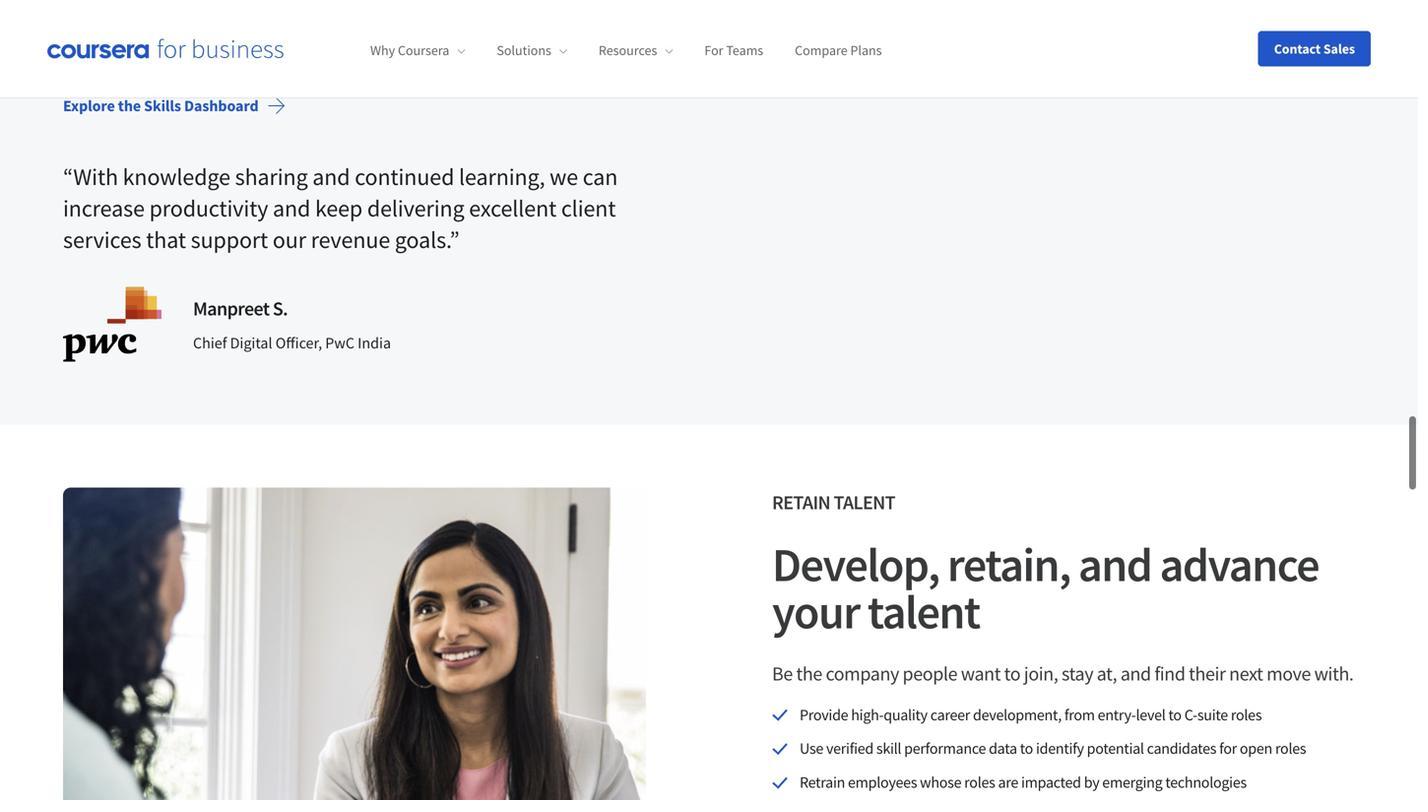 Task type: describe. For each thing, give the bounding box(es) containing it.
want
[[961, 662, 1001, 686]]

to for potential
[[1020, 739, 1033, 759]]

join,
[[1024, 662, 1058, 686]]

learning,
[[459, 162, 545, 191]]

india
[[358, 333, 391, 353]]

we
[[550, 162, 578, 191]]

1 horizontal spatial data
[[989, 739, 1017, 759]]

development,
[[973, 705, 1062, 725]]

evaluate your skills against industry benchmarks using verified performance data
[[91, 30, 599, 49]]

chief
[[193, 333, 227, 353]]

level
[[1136, 705, 1166, 725]]

delivering
[[367, 193, 464, 223]]

use verified skill performance data to identify potential candidates for open roles
[[800, 739, 1306, 759]]

contact sales
[[1274, 40, 1355, 58]]

next
[[1229, 662, 1263, 686]]

0 vertical spatial your
[[148, 30, 176, 49]]

retrain employees whose roles are impacted by emerging technologies
[[800, 773, 1247, 793]]

with.
[[1314, 662, 1354, 686]]

your inside develop, retain, and advance your talent
[[772, 582, 859, 641]]

1 vertical spatial to
[[1168, 705, 1182, 725]]

be
[[772, 662, 793, 686]]

manpreet
[[193, 296, 269, 321]]

retain
[[772, 490, 830, 515]]

skills
[[179, 30, 211, 49]]

with knowledge sharing and continued learning, we can increase productivity and keep delivering excellent client services that support our revenue goals.
[[63, 162, 618, 254]]

potential
[[1087, 739, 1144, 759]]

career
[[930, 705, 970, 725]]

roles for provide high-quality career development, from entry-level to c-suite roles
[[1231, 705, 1262, 725]]

the for be
[[796, 662, 822, 686]]

compare plans
[[795, 42, 882, 59]]

against
[[213, 30, 259, 49]]

emerging
[[1102, 773, 1162, 793]]

retrain
[[800, 773, 845, 793]]

sales
[[1323, 40, 1355, 58]]

resources link
[[599, 42, 673, 59]]

people
[[903, 662, 957, 686]]

why coursera
[[370, 42, 449, 59]]

suite
[[1197, 705, 1228, 725]]

high-
[[851, 705, 884, 725]]

using
[[399, 30, 433, 49]]

talent
[[834, 490, 895, 515]]

goals.
[[395, 225, 449, 254]]

by
[[1084, 773, 1099, 793]]

contact
[[1274, 40, 1321, 58]]

plans
[[850, 42, 882, 59]]

to for stay
[[1004, 662, 1020, 686]]

industry
[[262, 30, 314, 49]]

sharing
[[235, 162, 308, 191]]

company
[[826, 662, 899, 686]]

develop,
[[772, 535, 939, 594]]

quality
[[884, 705, 927, 725]]

identify
[[1036, 739, 1084, 759]]

1 vertical spatial performance
[[904, 739, 986, 759]]

teams
[[726, 42, 763, 59]]

digital
[[230, 333, 272, 353]]

solutions link
[[497, 42, 567, 59]]

open
[[1240, 739, 1272, 759]]

with
[[73, 162, 118, 191]]

talent
[[867, 582, 980, 641]]

manpreet s.
[[193, 296, 288, 321]]

our
[[273, 225, 306, 254]]

coursera
[[398, 42, 449, 59]]

chief digital officer, pwc india
[[193, 333, 391, 353]]

and inside develop, retain, and advance your talent
[[1078, 535, 1152, 594]]

be the company people want to join, stay at, and find their next move with.
[[772, 662, 1354, 686]]

excellent
[[469, 193, 557, 223]]



Task type: vqa. For each thing, say whether or not it's contained in the screenshot.
search box
no



Task type: locate. For each thing, give the bounding box(es) containing it.
skill
[[876, 739, 901, 759]]

keep
[[315, 193, 363, 223]]

use
[[800, 739, 823, 759]]

1 horizontal spatial the
[[796, 662, 822, 686]]

1 vertical spatial roles
[[1275, 739, 1306, 759]]

0 horizontal spatial performance
[[487, 30, 568, 49]]

explore the skills dashboard
[[63, 96, 259, 116]]

resources
[[599, 42, 657, 59]]

can
[[583, 162, 618, 191]]

stay
[[1062, 662, 1093, 686]]

0 vertical spatial performance
[[487, 30, 568, 49]]

0 horizontal spatial your
[[148, 30, 176, 49]]

1 horizontal spatial your
[[772, 582, 859, 641]]

that
[[146, 225, 186, 254]]

technologies
[[1165, 773, 1247, 793]]

your up be
[[772, 582, 859, 641]]

at,
[[1097, 662, 1117, 686]]

0 vertical spatial roles
[[1231, 705, 1262, 725]]

develop, retain, and advance your talent
[[772, 535, 1319, 641]]

1 vertical spatial data
[[989, 739, 1017, 759]]

to left identify
[[1020, 739, 1033, 759]]

dashboard
[[184, 96, 259, 116]]

roles right suite
[[1231, 705, 1262, 725]]

verified
[[436, 30, 484, 49], [826, 739, 874, 759]]

increase
[[63, 193, 145, 223]]

compare
[[795, 42, 848, 59]]

roles right open in the right of the page
[[1275, 739, 1306, 759]]

0 horizontal spatial data
[[571, 30, 599, 49]]

0 horizontal spatial verified
[[436, 30, 484, 49]]

coursera for business image
[[47, 39, 284, 59]]

client
[[561, 193, 616, 223]]

knowledge
[[123, 162, 230, 191]]

for
[[1219, 739, 1237, 759]]

move
[[1267, 662, 1311, 686]]

for teams
[[704, 42, 763, 59]]

and
[[312, 162, 350, 191], [273, 193, 310, 223], [1078, 535, 1152, 594], [1121, 662, 1151, 686]]

support
[[191, 225, 268, 254]]

explore the skills dashboard link
[[47, 82, 302, 129]]

provide high-quality career development, from entry-level to c-suite roles
[[800, 705, 1262, 725]]

their
[[1189, 662, 1226, 686]]

advance
[[1160, 535, 1319, 594]]

retain,
[[947, 535, 1070, 594]]

retain talent
[[772, 490, 895, 515]]

roles for use verified skill performance data to identify potential candidates for open roles
[[1275, 739, 1306, 759]]

data up are
[[989, 739, 1017, 759]]

solutions
[[497, 42, 551, 59]]

from
[[1064, 705, 1095, 725]]

roles left are
[[964, 773, 995, 793]]

entry-
[[1098, 705, 1136, 725]]

1 horizontal spatial verified
[[826, 739, 874, 759]]

revenue
[[311, 225, 390, 254]]

pwc logo image
[[63, 287, 162, 362]]

to left c-
[[1168, 705, 1182, 725]]

are
[[998, 773, 1018, 793]]

0 vertical spatial to
[[1004, 662, 1020, 686]]

the left skills
[[118, 96, 141, 116]]

0 vertical spatial verified
[[436, 30, 484, 49]]

c-
[[1184, 705, 1197, 725]]

services
[[63, 225, 141, 254]]

your left skills
[[148, 30, 176, 49]]

contact sales button
[[1258, 31, 1371, 66]]

pwc
[[325, 333, 354, 353]]

verified down high-
[[826, 739, 874, 759]]

why coursera link
[[370, 42, 465, 59]]

provide
[[800, 705, 848, 725]]

explore
[[63, 96, 115, 116]]

for
[[704, 42, 723, 59]]

compare plans link
[[795, 42, 882, 59]]

data right solutions link
[[571, 30, 599, 49]]

find
[[1155, 662, 1185, 686]]

productivity
[[149, 193, 268, 223]]

2 horizontal spatial roles
[[1275, 739, 1306, 759]]

candidates
[[1147, 739, 1216, 759]]

1 vertical spatial verified
[[826, 739, 874, 759]]

2 vertical spatial to
[[1020, 739, 1033, 759]]

verified right using
[[436, 30, 484, 49]]

the for explore
[[118, 96, 141, 116]]

1 horizontal spatial performance
[[904, 739, 986, 759]]

1 horizontal spatial roles
[[1231, 705, 1262, 725]]

0 horizontal spatial roles
[[964, 773, 995, 793]]

impacted
[[1021, 773, 1081, 793]]

2 vertical spatial roles
[[964, 773, 995, 793]]

officer,
[[276, 333, 322, 353]]

the
[[118, 96, 141, 116], [796, 662, 822, 686]]

why
[[370, 42, 395, 59]]

0 horizontal spatial the
[[118, 96, 141, 116]]

benchmarks
[[317, 30, 396, 49]]

employees
[[848, 773, 917, 793]]

to left join, at bottom
[[1004, 662, 1020, 686]]

skills
[[144, 96, 181, 116]]

1 vertical spatial the
[[796, 662, 822, 686]]

data
[[571, 30, 599, 49], [989, 739, 1017, 759]]

evaluate
[[91, 30, 145, 49]]

the right be
[[796, 662, 822, 686]]

whose
[[920, 773, 961, 793]]

s.
[[273, 296, 288, 321]]

1 vertical spatial your
[[772, 582, 859, 641]]

your
[[148, 30, 176, 49], [772, 582, 859, 641]]

0 vertical spatial the
[[118, 96, 141, 116]]

0 vertical spatial data
[[571, 30, 599, 49]]



